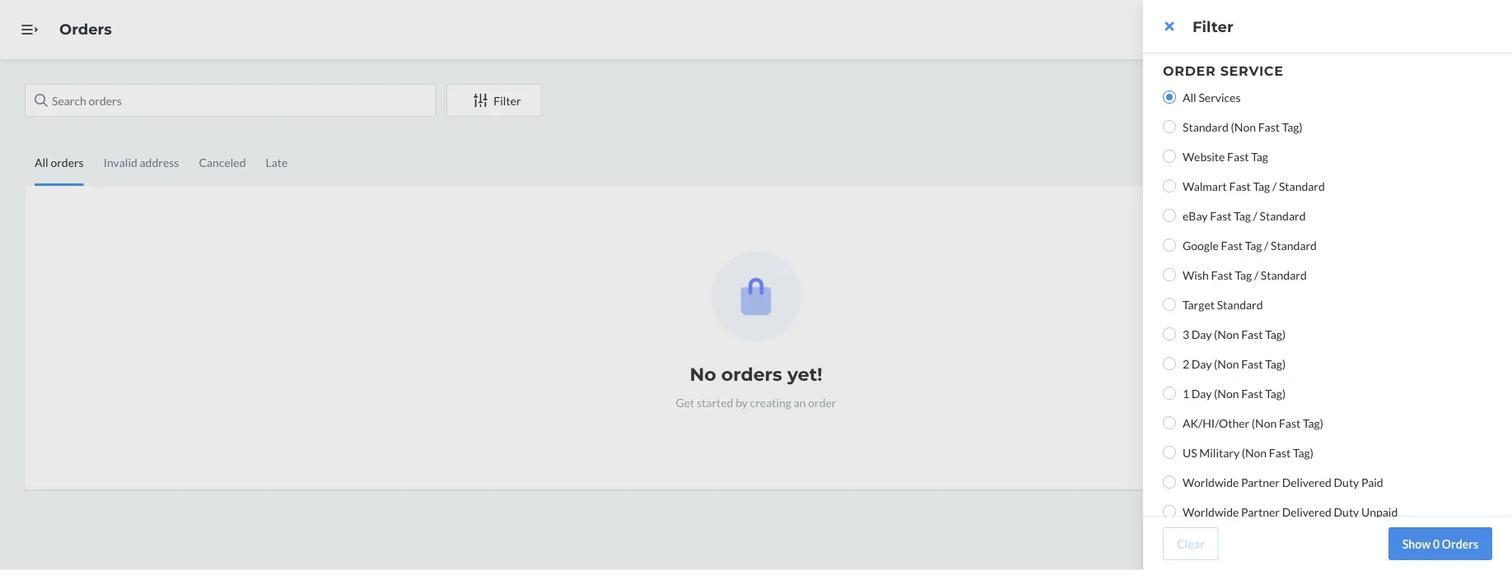 Task type: locate. For each thing, give the bounding box(es) containing it.
2 duty from the top
[[1334, 505, 1359, 519]]

1 partner from the top
[[1241, 476, 1280, 490]]

standard down google fast tag / standard
[[1261, 268, 1307, 282]]

tag
[[1251, 149, 1268, 163], [1253, 179, 1270, 193], [1234, 209, 1251, 223], [1245, 238, 1262, 252], [1235, 268, 1252, 282]]

target
[[1183, 298, 1215, 312]]

2 day from the top
[[1192, 357, 1212, 371]]

tag) for 3 day (non fast tag)
[[1265, 327, 1286, 341]]

partner down worldwide partner delivered duty paid
[[1241, 505, 1280, 519]]

/ for walmart
[[1272, 179, 1277, 193]]

0 vertical spatial partner
[[1241, 476, 1280, 490]]

military
[[1199, 446, 1240, 460]]

3 day from the top
[[1192, 387, 1212, 401]]

/ down google fast tag / standard
[[1254, 268, 1259, 282]]

google fast tag / standard
[[1183, 238, 1317, 252]]

day right the 2
[[1192, 357, 1212, 371]]

None radio
[[1163, 91, 1176, 104], [1163, 150, 1176, 163], [1163, 209, 1176, 222], [1163, 239, 1176, 252], [1163, 269, 1176, 282], [1163, 298, 1176, 311], [1163, 446, 1176, 460], [1163, 476, 1176, 489], [1163, 506, 1176, 519], [1163, 91, 1176, 104], [1163, 150, 1176, 163], [1163, 209, 1176, 222], [1163, 239, 1176, 252], [1163, 269, 1176, 282], [1163, 298, 1176, 311], [1163, 446, 1176, 460], [1163, 476, 1176, 489], [1163, 506, 1176, 519]]

tag down google fast tag / standard
[[1235, 268, 1252, 282]]

duty left the 'unpaid'
[[1334, 505, 1359, 519]]

0 vertical spatial delivered
[[1282, 476, 1332, 490]]

delivered
[[1282, 476, 1332, 490], [1282, 505, 1332, 519]]

/ up wish fast tag / standard
[[1264, 238, 1269, 252]]

1 delivered from the top
[[1282, 476, 1332, 490]]

0 vertical spatial day
[[1192, 327, 1212, 341]]

1 day from the top
[[1192, 327, 1212, 341]]

day for 1
[[1192, 387, 1212, 401]]

1 vertical spatial duty
[[1334, 505, 1359, 519]]

2 worldwide from the top
[[1183, 505, 1239, 519]]

fast up the 2 day (non fast tag)
[[1241, 327, 1263, 341]]

worldwide for worldwide partner delivered duty unpaid
[[1183, 505, 1239, 519]]

all
[[1183, 90, 1196, 104]]

ebay fast tag / standard
[[1183, 209, 1306, 223]]

1 vertical spatial delivered
[[1282, 505, 1332, 519]]

show 0 orders button
[[1388, 528, 1492, 561]]

(non for 3
[[1214, 327, 1239, 341]]

delivered for unpaid
[[1282, 505, 1332, 519]]

duty left the paid
[[1334, 476, 1359, 490]]

standard (non fast tag)
[[1183, 120, 1303, 134]]

(non down target standard
[[1214, 327, 1239, 341]]

(non up 1 day (non fast tag)
[[1214, 357, 1239, 371]]

worldwide down military
[[1183, 476, 1239, 490]]

tag) for 2 day (non fast tag)
[[1265, 357, 1286, 371]]

tag) for 1 day (non fast tag)
[[1265, 387, 1286, 401]]

standard
[[1183, 120, 1229, 134], [1279, 179, 1325, 193], [1260, 209, 1306, 223], [1271, 238, 1317, 252], [1261, 268, 1307, 282], [1217, 298, 1263, 312]]

worldwide
[[1183, 476, 1239, 490], [1183, 505, 1239, 519]]

partner
[[1241, 476, 1280, 490], [1241, 505, 1280, 519]]

tag up wish fast tag / standard
[[1245, 238, 1262, 252]]

standard up wish fast tag / standard
[[1271, 238, 1317, 252]]

tag)
[[1282, 120, 1303, 134], [1265, 327, 1286, 341], [1265, 357, 1286, 371], [1265, 387, 1286, 401], [1303, 416, 1323, 430], [1293, 446, 1314, 460]]

worldwide partner delivered duty paid
[[1183, 476, 1383, 490]]

(non
[[1231, 120, 1256, 134], [1214, 327, 1239, 341], [1214, 357, 1239, 371], [1214, 387, 1239, 401], [1252, 416, 1277, 430], [1242, 446, 1267, 460]]

2
[[1183, 357, 1189, 371]]

1 worldwide from the top
[[1183, 476, 1239, 490]]

service
[[1220, 63, 1284, 79]]

google
[[1183, 238, 1219, 252]]

day right 1
[[1192, 387, 1212, 401]]

1 duty from the top
[[1334, 476, 1359, 490]]

standard for google fast tag / standard
[[1271, 238, 1317, 252]]

day
[[1192, 327, 1212, 341], [1192, 357, 1212, 371], [1192, 387, 1212, 401]]

/ up ebay fast tag / standard
[[1272, 179, 1277, 193]]

worldwide up clear button
[[1183, 505, 1239, 519]]

(non for us
[[1242, 446, 1267, 460]]

clear button
[[1163, 528, 1219, 561]]

day for 2
[[1192, 357, 1212, 371]]

0 vertical spatial duty
[[1334, 476, 1359, 490]]

/
[[1272, 179, 1277, 193], [1253, 209, 1258, 223], [1264, 238, 1269, 252], [1254, 268, 1259, 282]]

None radio
[[1163, 120, 1176, 133], [1163, 180, 1176, 193], [1163, 328, 1176, 341], [1163, 357, 1176, 371], [1163, 387, 1176, 400], [1163, 417, 1176, 430], [1163, 120, 1176, 133], [1163, 180, 1176, 193], [1163, 328, 1176, 341], [1163, 357, 1176, 371], [1163, 387, 1176, 400], [1163, 417, 1176, 430]]

standard up website
[[1183, 120, 1229, 134]]

(non up us military (non fast tag)
[[1252, 416, 1277, 430]]

tag up google fast tag / standard
[[1234, 209, 1251, 223]]

standard up ebay fast tag / standard
[[1279, 179, 1325, 193]]

(non down ak/hi/other (non fast tag)
[[1242, 446, 1267, 460]]

1 vertical spatial partner
[[1241, 505, 1280, 519]]

standard down the walmart fast tag / standard
[[1260, 209, 1306, 223]]

2 vertical spatial day
[[1192, 387, 1212, 401]]

/ for google
[[1264, 238, 1269, 252]]

worldwide for worldwide partner delivered duty paid
[[1183, 476, 1239, 490]]

1 vertical spatial day
[[1192, 357, 1212, 371]]

order
[[1163, 63, 1216, 79]]

tag up ebay fast tag / standard
[[1253, 179, 1270, 193]]

2 delivered from the top
[[1282, 505, 1332, 519]]

partner down us military (non fast tag)
[[1241, 476, 1280, 490]]

1 day (non fast tag)
[[1183, 387, 1286, 401]]

tag for wish
[[1235, 268, 1252, 282]]

fast up website fast tag
[[1258, 120, 1280, 134]]

delivered up the worldwide partner delivered duty unpaid
[[1282, 476, 1332, 490]]

2 partner from the top
[[1241, 505, 1280, 519]]

standard for walmart fast tag / standard
[[1279, 179, 1325, 193]]

wish fast tag / standard
[[1183, 268, 1307, 282]]

duty
[[1334, 476, 1359, 490], [1334, 505, 1359, 519]]

ebay
[[1183, 209, 1208, 223]]

partner for worldwide partner delivered duty paid
[[1241, 476, 1280, 490]]

fast up us military (non fast tag)
[[1279, 416, 1301, 430]]

1 vertical spatial worldwide
[[1183, 505, 1239, 519]]

fast
[[1258, 120, 1280, 134], [1227, 149, 1249, 163], [1229, 179, 1251, 193], [1210, 209, 1232, 223], [1221, 238, 1243, 252], [1211, 268, 1233, 282], [1241, 327, 1263, 341], [1241, 357, 1263, 371], [1241, 387, 1263, 401], [1279, 416, 1301, 430], [1269, 446, 1291, 460]]

0 vertical spatial worldwide
[[1183, 476, 1239, 490]]

website
[[1183, 149, 1225, 163]]

tag up the walmart fast tag / standard
[[1251, 149, 1268, 163]]

day right the 3 at bottom right
[[1192, 327, 1212, 341]]

(non up website fast tag
[[1231, 120, 1256, 134]]

delivered down worldwide partner delivered duty paid
[[1282, 505, 1332, 519]]

(non down the 2 day (non fast tag)
[[1214, 387, 1239, 401]]

day for 3
[[1192, 327, 1212, 341]]

/ down the walmart fast tag / standard
[[1253, 209, 1258, 223]]

all services
[[1183, 90, 1241, 104]]

2 day (non fast tag)
[[1183, 357, 1286, 371]]

fast right ebay at the right of page
[[1210, 209, 1232, 223]]



Task type: vqa. For each thing, say whether or not it's contained in the screenshot.
the bottommost Worldwide
yes



Task type: describe. For each thing, give the bounding box(es) containing it.
services
[[1199, 90, 1241, 104]]

standard for wish fast tag / standard
[[1261, 268, 1307, 282]]

(non for 2
[[1214, 357, 1239, 371]]

fast right google
[[1221, 238, 1243, 252]]

(non for 1
[[1214, 387, 1239, 401]]

tag for website
[[1251, 149, 1268, 163]]

delivered for paid
[[1282, 476, 1332, 490]]

close image
[[1165, 20, 1174, 33]]

ak/hi/other (non fast tag)
[[1183, 416, 1323, 430]]

fast up worldwide partner delivered duty paid
[[1269, 446, 1291, 460]]

1
[[1183, 387, 1189, 401]]

worldwide partner delivered duty unpaid
[[1183, 505, 1398, 519]]

0
[[1433, 537, 1440, 551]]

tag for ebay
[[1234, 209, 1251, 223]]

ak/hi/other
[[1183, 416, 1250, 430]]

walmart
[[1183, 179, 1227, 193]]

unpaid
[[1361, 505, 1398, 519]]

us military (non fast tag)
[[1183, 446, 1314, 460]]

target standard
[[1183, 298, 1263, 312]]

partner for worldwide partner delivered duty unpaid
[[1241, 505, 1280, 519]]

fast right wish
[[1211, 268, 1233, 282]]

show
[[1402, 537, 1431, 551]]

wish
[[1183, 268, 1209, 282]]

order service
[[1163, 63, 1284, 79]]

tag for walmart
[[1253, 179, 1270, 193]]

show 0 orders
[[1402, 537, 1478, 551]]

orders
[[1442, 537, 1478, 551]]

duty for unpaid
[[1334, 505, 1359, 519]]

3
[[1183, 327, 1189, 341]]

clear
[[1177, 537, 1205, 551]]

fast up ebay fast tag / standard
[[1229, 179, 1251, 193]]

website fast tag
[[1183, 149, 1268, 163]]

tag for google
[[1245, 238, 1262, 252]]

fast down standard (non fast tag)
[[1227, 149, 1249, 163]]

fast up 1 day (non fast tag)
[[1241, 357, 1263, 371]]

fast up ak/hi/other (non fast tag)
[[1241, 387, 1263, 401]]

tag) for us military (non fast tag)
[[1293, 446, 1314, 460]]

paid
[[1361, 476, 1383, 490]]

us
[[1183, 446, 1197, 460]]

standard for ebay fast tag / standard
[[1260, 209, 1306, 223]]

/ for ebay
[[1253, 209, 1258, 223]]

walmart fast tag / standard
[[1183, 179, 1325, 193]]

filter
[[1193, 17, 1234, 35]]

standard down wish fast tag / standard
[[1217, 298, 1263, 312]]

/ for wish
[[1254, 268, 1259, 282]]

3 day (non fast tag)
[[1183, 327, 1286, 341]]

duty for paid
[[1334, 476, 1359, 490]]



